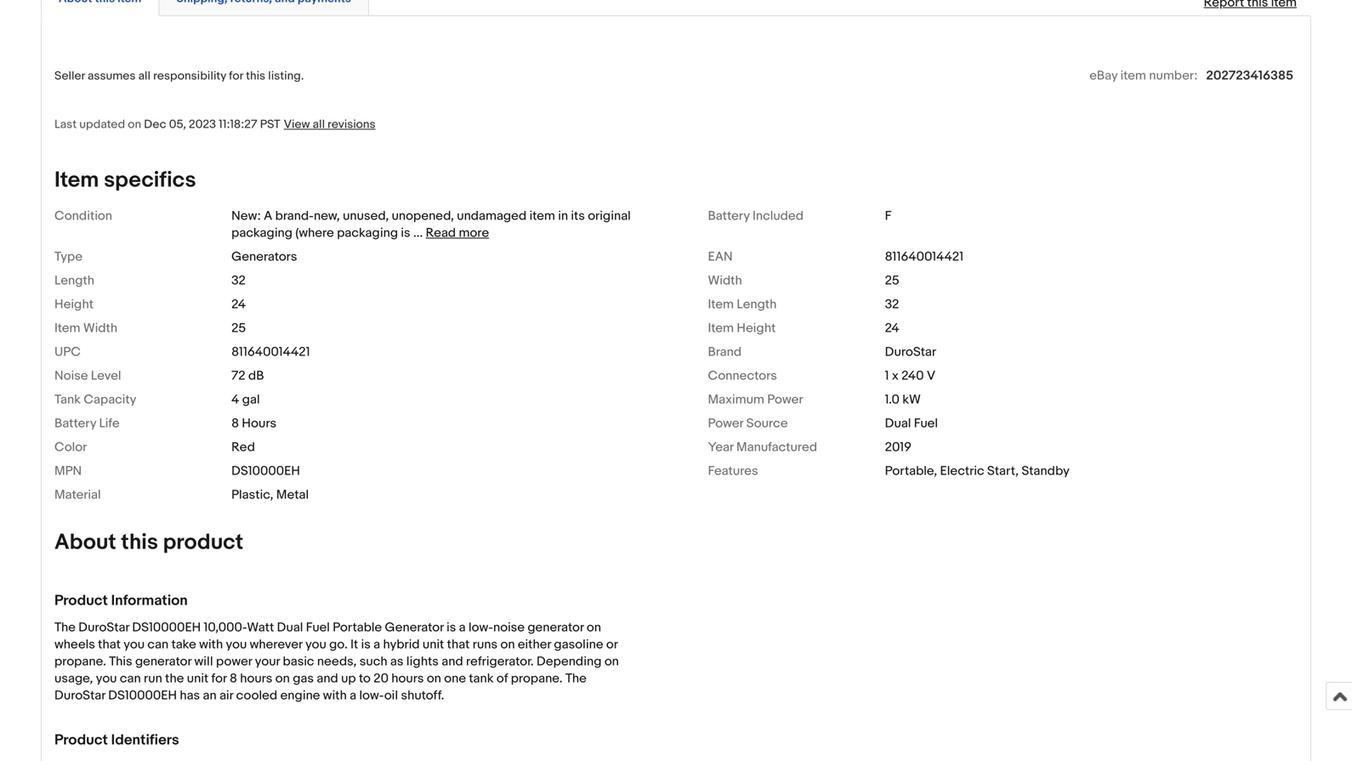 Task type: vqa. For each thing, say whether or not it's contained in the screenshot.
Battery to the bottom
yes



Task type: describe. For each thing, give the bounding box(es) containing it.
0 vertical spatial with
[[199, 637, 223, 653]]

2 vertical spatial durostar
[[54, 688, 105, 704]]

tank
[[54, 392, 81, 407]]

generators
[[231, 249, 297, 264]]

one
[[444, 671, 466, 687]]

on left dec
[[128, 117, 141, 132]]

its
[[571, 208, 585, 224]]

about this product
[[54, 529, 243, 556]]

portable
[[333, 620, 382, 636]]

0 horizontal spatial propane.
[[54, 654, 106, 670]]

...
[[413, 225, 423, 241]]

depending
[[537, 654, 602, 670]]

wherever
[[250, 637, 303, 653]]

24 for height
[[231, 297, 246, 312]]

read more
[[426, 225, 489, 241]]

battery for battery life
[[54, 416, 96, 431]]

hours
[[242, 416, 277, 431]]

a
[[264, 208, 272, 224]]

2 that from the left
[[447, 637, 470, 653]]

1.0
[[885, 392, 900, 407]]

engine
[[280, 688, 320, 704]]

gasoline
[[554, 637, 603, 653]]

1 vertical spatial with
[[323, 688, 347, 704]]

power source
[[708, 416, 788, 431]]

the durostar ds10000eh 10,000-watt dual fuel portable generator is a low-noise generator on wheels that you can take with you wherever you go. it is a hybrid unit that runs on either gasoline or propane. this generator will power your basic needs, such as lights and refrigerator. depending on usage, you can run the unit for 8 hours on gas and up to 20 hours on one tank of propane. the durostar ds10000eh has an air cooled engine with a low-oil shutoff.
[[54, 620, 619, 704]]

1 horizontal spatial dual
[[885, 416, 911, 431]]

ean
[[708, 249, 733, 264]]

2 vertical spatial ds10000eh
[[108, 688, 177, 704]]

202723416385
[[1206, 68, 1294, 83]]

updated
[[79, 117, 125, 132]]

level
[[91, 368, 121, 384]]

0 vertical spatial fuel
[[914, 416, 938, 431]]

portable, electric start, standby
[[885, 464, 1070, 479]]

brand-
[[275, 208, 314, 224]]

1 vertical spatial durostar
[[78, 620, 129, 636]]

more
[[459, 225, 489, 241]]

capacity
[[84, 392, 136, 407]]

ebay item number: 202723416385
[[1090, 68, 1294, 83]]

1
[[885, 368, 889, 384]]

noise
[[493, 620, 525, 636]]

2 vertical spatial a
[[350, 688, 357, 704]]

standby
[[1022, 464, 1070, 479]]

seller assumes all responsibility for this listing.
[[54, 69, 304, 83]]

db
[[248, 368, 264, 384]]

ebay
[[1090, 68, 1118, 83]]

dec
[[144, 117, 166, 132]]

item height
[[708, 321, 776, 336]]

0 vertical spatial for
[[229, 69, 243, 83]]

1 vertical spatial can
[[120, 671, 141, 687]]

original
[[588, 208, 631, 224]]

last updated on dec 05, 2023 11:18:27 pst view all revisions
[[54, 117, 376, 132]]

new,
[[314, 208, 340, 224]]

for inside the durostar ds10000eh 10,000-watt dual fuel portable generator is a low-noise generator on wheels that you can take with you wherever you go. it is a hybrid unit that runs on either gasoline or propane. this generator will power your basic needs, such as lights and refrigerator. depending on usage, you can run the unit for 8 hours on gas and up to 20 hours on one tank of propane. the durostar ds10000eh has an air cooled engine with a low-oil shutoff.
[[211, 671, 227, 687]]

item for item height
[[708, 321, 734, 336]]

0 horizontal spatial and
[[317, 671, 338, 687]]

0 vertical spatial 8
[[231, 416, 239, 431]]

last
[[54, 117, 77, 132]]

such
[[360, 654, 388, 670]]

you up power
[[226, 637, 247, 653]]

type
[[54, 249, 83, 264]]

condition
[[54, 208, 112, 224]]

0 horizontal spatial width
[[83, 321, 117, 336]]

read
[[426, 225, 456, 241]]

maximum power
[[708, 392, 803, 407]]

responsibility
[[153, 69, 226, 83]]

your
[[255, 654, 280, 670]]

4 gal
[[231, 392, 260, 407]]

1 packaging from the left
[[231, 225, 293, 241]]

1 horizontal spatial power
[[767, 392, 803, 407]]

0 vertical spatial generator
[[528, 620, 584, 636]]

05,
[[169, 117, 186, 132]]

item inside new: a brand-new, unused, unopened, undamaged item in its original packaging (where packaging is ...
[[530, 208, 555, 224]]

take
[[171, 637, 196, 653]]

connectors
[[708, 368, 777, 384]]

battery included
[[708, 208, 804, 224]]

listing.
[[268, 69, 304, 83]]

1 horizontal spatial item
[[1121, 68, 1147, 83]]

811640014421 for ean
[[885, 249, 964, 264]]

72 db
[[231, 368, 264, 384]]

1 that from the left
[[98, 637, 121, 653]]

0 horizontal spatial length
[[54, 273, 94, 288]]

generator
[[385, 620, 444, 636]]

red
[[231, 440, 255, 455]]

gal
[[242, 392, 260, 407]]

features
[[708, 464, 758, 479]]

0 horizontal spatial generator
[[135, 654, 191, 670]]

item for item length
[[708, 297, 734, 312]]

upc
[[54, 344, 81, 360]]

1 horizontal spatial propane.
[[511, 671, 563, 687]]

assumes
[[88, 69, 136, 83]]

item for item specifics
[[54, 167, 99, 193]]

0 horizontal spatial all
[[138, 69, 151, 83]]

1 vertical spatial this
[[121, 529, 158, 556]]

you up this
[[124, 637, 145, 653]]

watt
[[247, 620, 274, 636]]

on up "gasoline"
[[587, 620, 601, 636]]

number:
[[1149, 68, 1198, 83]]

view
[[284, 117, 310, 132]]

refrigerator.
[[466, 654, 534, 670]]

(where
[[295, 225, 334, 241]]

shutoff.
[[401, 688, 444, 704]]

x
[[892, 368, 899, 384]]

to
[[359, 671, 371, 687]]

either
[[518, 637, 551, 653]]

unused,
[[343, 208, 389, 224]]

needs,
[[317, 654, 357, 670]]

view all revisions link
[[280, 116, 376, 132]]

fuel inside the durostar ds10000eh 10,000-watt dual fuel portable generator is a low-noise generator on wheels that you can take with you wherever you go. it is a hybrid unit that runs on either gasoline or propane. this generator will power your basic needs, such as lights and refrigerator. depending on usage, you can run the unit for 8 hours on gas and up to 20 hours on one tank of propane. the durostar ds10000eh has an air cooled engine with a low-oil shutoff.
[[306, 620, 330, 636]]

1 vertical spatial a
[[374, 637, 380, 653]]

0 horizontal spatial is
[[361, 637, 371, 653]]

1 vertical spatial all
[[313, 117, 325, 132]]

about
[[54, 529, 116, 556]]

10,000-
[[204, 620, 247, 636]]

2 hours from the left
[[392, 671, 424, 687]]

of
[[497, 671, 508, 687]]

oil
[[384, 688, 398, 704]]

0 horizontal spatial power
[[708, 416, 744, 431]]

0 vertical spatial can
[[147, 637, 169, 653]]

new:
[[231, 208, 261, 224]]

specifics
[[104, 167, 196, 193]]

runs
[[473, 637, 498, 653]]

in
[[558, 208, 568, 224]]



Task type: locate. For each thing, give the bounding box(es) containing it.
0 vertical spatial unit
[[423, 637, 444, 653]]

72
[[231, 368, 246, 384]]

20
[[374, 671, 389, 687]]

item up brand
[[708, 321, 734, 336]]

hours
[[240, 671, 273, 687], [392, 671, 424, 687]]

ds10000eh up plastic, metal
[[231, 464, 300, 479]]

811640014421
[[885, 249, 964, 264], [231, 344, 310, 360]]

a left noise
[[459, 620, 466, 636]]

that left runs
[[447, 637, 470, 653]]

4
[[231, 392, 239, 407]]

all
[[138, 69, 151, 83], [313, 117, 325, 132]]

1 horizontal spatial 32
[[885, 297, 899, 312]]

is
[[401, 225, 411, 241], [447, 620, 456, 636], [361, 637, 371, 653]]

0 vertical spatial item
[[1121, 68, 1147, 83]]

dual
[[885, 416, 911, 431], [277, 620, 303, 636]]

item up condition
[[54, 167, 99, 193]]

color
[[54, 440, 87, 455]]

0 horizontal spatial a
[[350, 688, 357, 704]]

8 down 4
[[231, 416, 239, 431]]

1 horizontal spatial packaging
[[337, 225, 398, 241]]

1 horizontal spatial 24
[[885, 321, 900, 336]]

lights
[[406, 654, 439, 670]]

gas
[[293, 671, 314, 687]]

all right assumes
[[138, 69, 151, 83]]

item left in on the top left
[[530, 208, 555, 224]]

or
[[606, 637, 618, 653]]

25 up 72
[[231, 321, 246, 336]]

year
[[708, 440, 734, 455]]

that
[[98, 637, 121, 653], [447, 637, 470, 653]]

product identifiers
[[54, 732, 179, 749]]

32
[[231, 273, 246, 288], [885, 297, 899, 312]]

0 vertical spatial product
[[54, 592, 108, 610]]

item right ebay
[[1121, 68, 1147, 83]]

is right generator
[[447, 620, 456, 636]]

32 for item length
[[885, 297, 899, 312]]

tank
[[469, 671, 494, 687]]

length down type
[[54, 273, 94, 288]]

can down this
[[120, 671, 141, 687]]

1 vertical spatial product
[[54, 732, 108, 749]]

for
[[229, 69, 243, 83], [211, 671, 227, 687]]

2023
[[189, 117, 216, 132]]

1 horizontal spatial with
[[323, 688, 347, 704]]

pst
[[260, 117, 280, 132]]

item length
[[708, 297, 777, 312]]

1 product from the top
[[54, 592, 108, 610]]

product
[[54, 592, 108, 610], [54, 732, 108, 749]]

packaging down unused,
[[337, 225, 398, 241]]

packaging down a
[[231, 225, 293, 241]]

8 down power
[[230, 671, 237, 687]]

1 horizontal spatial low-
[[469, 620, 493, 636]]

0 horizontal spatial that
[[98, 637, 121, 653]]

can
[[147, 637, 169, 653], [120, 671, 141, 687]]

length up item height
[[737, 297, 777, 312]]

1 vertical spatial and
[[317, 671, 338, 687]]

is left ...
[[401, 225, 411, 241]]

propane. down the wheels at the left bottom of the page
[[54, 654, 106, 670]]

1 vertical spatial item
[[530, 208, 555, 224]]

product information
[[54, 592, 188, 610]]

product for product information
[[54, 592, 108, 610]]

8 inside the durostar ds10000eh 10,000-watt dual fuel portable generator is a low-noise generator on wheels that you can take with you wherever you go. it is a hybrid unit that runs on either gasoline or propane. this generator will power your basic needs, such as lights and refrigerator. depending on usage, you can run the unit for 8 hours on gas and up to 20 hours on one tank of propane. the durostar ds10000eh has an air cooled engine with a low-oil shutoff.
[[230, 671, 237, 687]]

item
[[1121, 68, 1147, 83], [530, 208, 555, 224]]

1 vertical spatial fuel
[[306, 620, 330, 636]]

0 vertical spatial power
[[767, 392, 803, 407]]

item specifics
[[54, 167, 196, 193]]

item up the upc
[[54, 321, 80, 336]]

the up the wheels at the left bottom of the page
[[54, 620, 76, 636]]

included
[[753, 208, 804, 224]]

1 horizontal spatial height
[[737, 321, 776, 336]]

on down or
[[605, 654, 619, 670]]

1 horizontal spatial and
[[442, 654, 463, 670]]

0 vertical spatial 25
[[885, 273, 900, 288]]

with up will
[[199, 637, 223, 653]]

revisions
[[328, 117, 376, 132]]

25 for item width
[[231, 321, 246, 336]]

32 for length
[[231, 273, 246, 288]]

power
[[216, 654, 252, 670]]

0 horizontal spatial hours
[[240, 671, 273, 687]]

32 up x
[[885, 297, 899, 312]]

run
[[144, 671, 162, 687]]

2 horizontal spatial is
[[447, 620, 456, 636]]

dual inside the durostar ds10000eh 10,000-watt dual fuel portable generator is a low-noise generator on wheels that you can take with you wherever you go. it is a hybrid unit that runs on either gasoline or propane. this generator will power your basic needs, such as lights and refrigerator. depending on usage, you can run the unit for 8 hours on gas and up to 20 hours on one tank of propane. the durostar ds10000eh has an air cooled engine with a low-oil shutoff.
[[277, 620, 303, 636]]

1 horizontal spatial the
[[566, 671, 587, 687]]

that up this
[[98, 637, 121, 653]]

0 horizontal spatial battery
[[54, 416, 96, 431]]

durostar
[[885, 344, 937, 360], [78, 620, 129, 636], [54, 688, 105, 704]]

hours up cooled
[[240, 671, 273, 687]]

1 vertical spatial 811640014421
[[231, 344, 310, 360]]

seller
[[54, 69, 85, 83]]

year manufactured
[[708, 440, 817, 455]]

0 vertical spatial 32
[[231, 273, 246, 288]]

1 vertical spatial for
[[211, 671, 227, 687]]

tab list
[[41, 0, 1312, 16]]

for up air
[[211, 671, 227, 687]]

0 vertical spatial width
[[708, 273, 742, 288]]

mpn
[[54, 464, 82, 479]]

811640014421 up db on the left
[[231, 344, 310, 360]]

2 vertical spatial is
[[361, 637, 371, 653]]

0 horizontal spatial with
[[199, 637, 223, 653]]

durostar down product information
[[78, 620, 129, 636]]

f
[[885, 208, 892, 224]]

read more button
[[426, 225, 489, 241]]

height down the item length
[[737, 321, 776, 336]]

with
[[199, 637, 223, 653], [323, 688, 347, 704]]

0 horizontal spatial 32
[[231, 273, 246, 288]]

portable,
[[885, 464, 937, 479]]

and down the needs, on the bottom left of page
[[317, 671, 338, 687]]

32 down generators
[[231, 273, 246, 288]]

1 horizontal spatial hours
[[392, 671, 424, 687]]

all right view
[[313, 117, 325, 132]]

0 horizontal spatial unit
[[187, 671, 209, 687]]

product for product identifiers
[[54, 732, 108, 749]]

usage,
[[54, 671, 93, 687]]

this
[[109, 654, 132, 670]]

unit down will
[[187, 671, 209, 687]]

hours down the as
[[392, 671, 424, 687]]

durostar down the usage,
[[54, 688, 105, 704]]

2 packaging from the left
[[337, 225, 398, 241]]

1 vertical spatial is
[[447, 620, 456, 636]]

is right it
[[361, 637, 371, 653]]

fuel
[[914, 416, 938, 431], [306, 620, 330, 636]]

1 vertical spatial the
[[566, 671, 587, 687]]

up
[[341, 671, 356, 687]]

0 horizontal spatial packaging
[[231, 225, 293, 241]]

1 hours from the left
[[240, 671, 273, 687]]

24 up x
[[885, 321, 900, 336]]

basic
[[283, 654, 314, 670]]

25 down f at the top of page
[[885, 273, 900, 288]]

you down this
[[96, 671, 117, 687]]

0 horizontal spatial height
[[54, 297, 94, 312]]

0 vertical spatial durostar
[[885, 344, 937, 360]]

product
[[163, 529, 243, 556]]

0 horizontal spatial low-
[[359, 688, 384, 704]]

generator up run
[[135, 654, 191, 670]]

durostar up 1 x 240 v
[[885, 344, 937, 360]]

for right responsibility
[[229, 69, 243, 83]]

24 for item height
[[885, 321, 900, 336]]

1.0 kw
[[885, 392, 921, 407]]

dual up 2019
[[885, 416, 911, 431]]

0 vertical spatial 24
[[231, 297, 246, 312]]

identifiers
[[111, 732, 179, 749]]

power
[[767, 392, 803, 407], [708, 416, 744, 431]]

1 horizontal spatial width
[[708, 273, 742, 288]]

1 vertical spatial generator
[[135, 654, 191, 670]]

the down depending
[[566, 671, 587, 687]]

0 vertical spatial this
[[246, 69, 265, 83]]

propane. down either
[[511, 671, 563, 687]]

ds10000eh down run
[[108, 688, 177, 704]]

fuel down kw
[[914, 416, 938, 431]]

you left go.
[[305, 637, 326, 653]]

0 vertical spatial height
[[54, 297, 94, 312]]

0 horizontal spatial the
[[54, 620, 76, 636]]

1 vertical spatial 32
[[885, 297, 899, 312]]

1 horizontal spatial can
[[147, 637, 169, 653]]

25 for width
[[885, 273, 900, 288]]

life
[[99, 416, 120, 431]]

on up shutoff.
[[427, 671, 441, 687]]

electric
[[940, 464, 985, 479]]

0 horizontal spatial 811640014421
[[231, 344, 310, 360]]

undamaged
[[457, 208, 527, 224]]

0 vertical spatial and
[[442, 654, 463, 670]]

power up the year
[[708, 416, 744, 431]]

battery up ean
[[708, 208, 750, 224]]

1 vertical spatial unit
[[187, 671, 209, 687]]

ds10000eh up the take
[[132, 620, 201, 636]]

noise level
[[54, 368, 121, 384]]

0 vertical spatial propane.
[[54, 654, 106, 670]]

1 vertical spatial ds10000eh
[[132, 620, 201, 636]]

1 horizontal spatial unit
[[423, 637, 444, 653]]

height up item width
[[54, 297, 94, 312]]

item for item width
[[54, 321, 80, 336]]

1 vertical spatial length
[[737, 297, 777, 312]]

and
[[442, 654, 463, 670], [317, 671, 338, 687]]

0 vertical spatial battery
[[708, 208, 750, 224]]

24 down generators
[[231, 297, 246, 312]]

2 horizontal spatial a
[[459, 620, 466, 636]]

24
[[231, 297, 246, 312], [885, 321, 900, 336]]

240
[[902, 368, 924, 384]]

product up the wheels at the left bottom of the page
[[54, 592, 108, 610]]

8 hours
[[231, 416, 277, 431]]

battery up color at the left bottom of page
[[54, 416, 96, 431]]

manufactured
[[737, 440, 817, 455]]

1 vertical spatial 25
[[231, 321, 246, 336]]

on left gas
[[275, 671, 290, 687]]

2 product from the top
[[54, 732, 108, 749]]

1 vertical spatial low-
[[359, 688, 384, 704]]

is inside new: a brand-new, unused, unopened, undamaged item in its original packaging (where packaging is ...
[[401, 225, 411, 241]]

1 x 240 v
[[885, 368, 936, 384]]

this left listing.
[[246, 69, 265, 83]]

low- up runs
[[469, 620, 493, 636]]

0 horizontal spatial this
[[121, 529, 158, 556]]

can left the take
[[147, 637, 169, 653]]

0 vertical spatial dual
[[885, 416, 911, 431]]

width up level
[[83, 321, 117, 336]]

1 horizontal spatial length
[[737, 297, 777, 312]]

item width
[[54, 321, 117, 336]]

this right about
[[121, 529, 158, 556]]

0 vertical spatial a
[[459, 620, 466, 636]]

0 vertical spatial all
[[138, 69, 151, 83]]

product down the usage,
[[54, 732, 108, 749]]

as
[[390, 654, 404, 670]]

a up such
[[374, 637, 380, 653]]

material
[[54, 487, 101, 503]]

maximum
[[708, 392, 765, 407]]

width
[[708, 273, 742, 288], [83, 321, 117, 336]]

item up item height
[[708, 297, 734, 312]]

will
[[194, 654, 213, 670]]

811640014421 for upc
[[231, 344, 310, 360]]

low- down the to
[[359, 688, 384, 704]]

1 horizontal spatial for
[[229, 69, 243, 83]]

dual fuel
[[885, 416, 938, 431]]

cooled
[[236, 688, 277, 704]]

on down noise
[[501, 637, 515, 653]]

metal
[[276, 487, 309, 503]]

0 vertical spatial ds10000eh
[[231, 464, 300, 479]]

0 vertical spatial low-
[[469, 620, 493, 636]]

a down up
[[350, 688, 357, 704]]

it
[[351, 637, 358, 653]]

and up one
[[442, 654, 463, 670]]

1 vertical spatial height
[[737, 321, 776, 336]]

1 vertical spatial width
[[83, 321, 117, 336]]

1 horizontal spatial that
[[447, 637, 470, 653]]

1 horizontal spatial generator
[[528, 620, 584, 636]]

1 vertical spatial 8
[[230, 671, 237, 687]]

1 horizontal spatial fuel
[[914, 416, 938, 431]]

811640014421 down f at the top of page
[[885, 249, 964, 264]]

width down ean
[[708, 273, 742, 288]]

0 horizontal spatial item
[[530, 208, 555, 224]]

unit up lights on the left bottom of the page
[[423, 637, 444, 653]]

generator up either
[[528, 620, 584, 636]]

0 horizontal spatial 24
[[231, 297, 246, 312]]

height
[[54, 297, 94, 312], [737, 321, 776, 336]]

1 horizontal spatial this
[[246, 69, 265, 83]]

0 horizontal spatial can
[[120, 671, 141, 687]]

0 horizontal spatial fuel
[[306, 620, 330, 636]]

0 horizontal spatial for
[[211, 671, 227, 687]]

1 vertical spatial propane.
[[511, 671, 563, 687]]

dual up wherever
[[277, 620, 303, 636]]

kw
[[903, 392, 921, 407]]

with down up
[[323, 688, 347, 704]]

11:18:27
[[219, 117, 257, 132]]

fuel up go.
[[306, 620, 330, 636]]

brand
[[708, 344, 742, 360]]

1 vertical spatial power
[[708, 416, 744, 431]]

battery for battery included
[[708, 208, 750, 224]]

1 horizontal spatial is
[[401, 225, 411, 241]]

1 horizontal spatial all
[[313, 117, 325, 132]]

unit
[[423, 637, 444, 653], [187, 671, 209, 687]]

0 vertical spatial 811640014421
[[885, 249, 964, 264]]

power up source
[[767, 392, 803, 407]]



